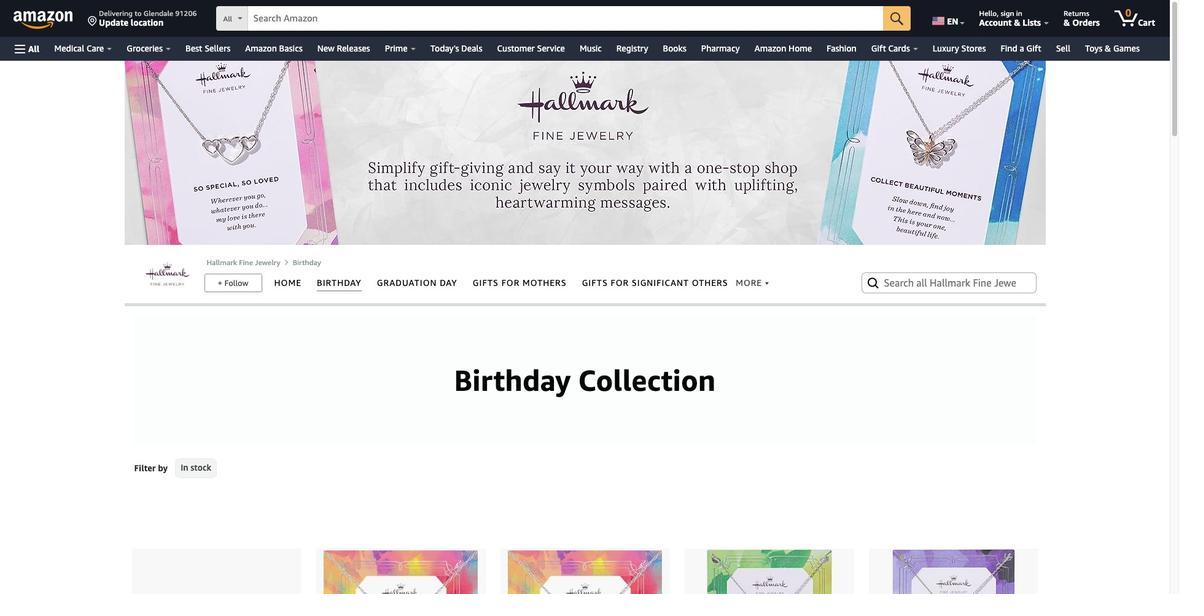 Task type: locate. For each thing, give the bounding box(es) containing it.
groceries
[[127, 43, 163, 53]]

0 horizontal spatial all
[[28, 43, 40, 54]]

stock
[[191, 463, 211, 474]]

1 horizontal spatial gift
[[1027, 43, 1041, 53]]

1 horizontal spatial all
[[223, 14, 232, 23]]

cart
[[1138, 17, 1155, 28]]

music link
[[572, 40, 609, 57]]

1 vertical spatial all
[[28, 43, 40, 54]]

releases
[[337, 43, 370, 53]]

birthday collection
[[454, 363, 716, 397]]

returns & orders
[[1064, 9, 1100, 28]]

+ follow
[[218, 278, 248, 288]]

1 horizontal spatial birthday
[[454, 363, 571, 397]]

en
[[947, 16, 958, 26]]

&
[[1014, 17, 1020, 28], [1064, 17, 1070, 28], [1105, 43, 1111, 53]]

0 horizontal spatial birthday
[[293, 258, 321, 267]]

hallmark fine jewelry logo image
[[144, 251, 190, 297]]

91206
[[175, 9, 197, 18]]

registry link
[[609, 40, 656, 57]]

prime link
[[377, 40, 423, 57]]

gift right a
[[1027, 43, 1041, 53]]

& left lists at the top
[[1014, 17, 1020, 28]]

amazon image
[[14, 11, 73, 29]]

2 horizontal spatial &
[[1105, 43, 1111, 53]]

1 gift from the left
[[871, 43, 886, 53]]

& left the orders on the right top of the page
[[1064, 17, 1070, 28]]

0 horizontal spatial gift
[[871, 43, 886, 53]]

a
[[1020, 43, 1024, 53]]

all down 'amazon' image
[[28, 43, 40, 54]]

0 vertical spatial birthday
[[293, 258, 321, 267]]

by
[[158, 463, 168, 474]]

& right toys
[[1105, 43, 1111, 53]]

1 vertical spatial birthday
[[454, 363, 571, 397]]

2 gift from the left
[[1027, 43, 1041, 53]]

gift inside gift cards link
[[871, 43, 886, 53]]

All search field
[[216, 6, 911, 32]]

amazon home
[[755, 43, 812, 53]]

faith cross heart necklace pendant in sterling silver and 14k rose gold plating with diamonds image
[[892, 549, 1015, 594]]

fashion link
[[819, 40, 864, 57]]

medical
[[54, 43, 84, 53]]

birthday for birthday
[[293, 258, 321, 267]]

luxury stores link
[[925, 40, 993, 57]]

customer service
[[497, 43, 565, 53]]

amazon basics link
[[238, 40, 310, 57]]

filter
[[134, 463, 156, 474]]

lists
[[1023, 17, 1041, 28]]

0 horizontal spatial &
[[1014, 17, 1020, 28]]

1 amazon from the left
[[245, 43, 277, 53]]

gift cards
[[871, 43, 910, 53]]

gift
[[871, 43, 886, 53], [1027, 43, 1041, 53]]

birthday for birthday collection
[[454, 363, 571, 397]]

sellers
[[205, 43, 230, 53]]

hallmark fine jewelry link
[[207, 258, 280, 267]]

customer
[[497, 43, 535, 53]]

Search all Hallmark Fine Jewelry search field
[[884, 273, 1016, 294]]

in
[[181, 463, 188, 474]]

0 horizontal spatial amazon
[[245, 43, 277, 53]]

amazon
[[245, 43, 277, 53], [755, 43, 786, 53]]

0 vertical spatial all
[[223, 14, 232, 23]]

amazon left basics
[[245, 43, 277, 53]]

amazon for amazon home
[[755, 43, 786, 53]]

jewelili hallmark fine jewelry birthday cupcake necklace pendant in sterling silver and 14k rose gold with diamonds image
[[324, 551, 478, 594]]

& for account
[[1014, 17, 1020, 28]]

today's
[[430, 43, 459, 53]]

home
[[789, 43, 812, 53]]

delivering
[[99, 9, 133, 18]]

sell link
[[1049, 40, 1078, 57]]

& for toys
[[1105, 43, 1111, 53]]

hallmark
[[207, 258, 237, 267]]

all
[[223, 14, 232, 23], [28, 43, 40, 54]]

pharmacy
[[701, 43, 740, 53]]

search image
[[866, 276, 880, 290]]

medical care
[[54, 43, 104, 53]]

collection
[[578, 363, 716, 397]]

amazon basics
[[245, 43, 303, 53]]

books
[[663, 43, 686, 53]]

filter by
[[134, 463, 168, 474]]

amazon left home
[[755, 43, 786, 53]]

1 horizontal spatial &
[[1064, 17, 1070, 28]]

& inside the returns & orders
[[1064, 17, 1070, 28]]

all up sellers
[[223, 14, 232, 23]]

toys & games
[[1085, 43, 1140, 53]]

amazon home link
[[747, 40, 819, 57]]

cards
[[888, 43, 910, 53]]

None submit
[[883, 6, 911, 31]]

gift left cards
[[871, 43, 886, 53]]

2 amazon from the left
[[755, 43, 786, 53]]

in
[[1016, 9, 1022, 18]]

birthday
[[293, 258, 321, 267], [454, 363, 571, 397]]

1 horizontal spatial amazon
[[755, 43, 786, 53]]



Task type: vqa. For each thing, say whether or not it's contained in the screenshot.
the right "See all deals" link
no



Task type: describe. For each thing, give the bounding box(es) containing it.
toys
[[1085, 43, 1103, 53]]

groceries link
[[119, 40, 178, 57]]

account & lists
[[979, 17, 1041, 28]]

gift cards link
[[864, 40, 925, 57]]

new
[[317, 43, 335, 53]]

sign
[[1001, 9, 1014, 18]]

jewelry
[[255, 258, 280, 267]]

basics
[[279, 43, 303, 53]]

update
[[99, 17, 128, 28]]

in stock button
[[175, 459, 217, 478]]

glendale
[[144, 9, 173, 18]]

music
[[580, 43, 602, 53]]

care
[[87, 43, 104, 53]]

all inside search field
[[223, 14, 232, 23]]

find a gift
[[1001, 43, 1041, 53]]

fine
[[239, 258, 253, 267]]

fashion
[[827, 43, 857, 53]]

hello,
[[979, 9, 999, 18]]

deals
[[461, 43, 482, 53]]

new releases
[[317, 43, 370, 53]]

toys & games link
[[1078, 40, 1147, 57]]

books link
[[656, 40, 694, 57]]

+ follow button
[[205, 275, 261, 292]]

jewelili hallmark fine jewelry birthday heart necklace pendant in sterling silver and 14k rose gold plating with diamonds image
[[508, 551, 662, 594]]

luxury
[[933, 43, 959, 53]]

none submit inside "all" search field
[[883, 6, 911, 31]]

find
[[1001, 43, 1018, 53]]

all inside button
[[28, 43, 40, 54]]

+
[[218, 278, 222, 288]]

amazon for amazon basics
[[245, 43, 277, 53]]

stores
[[961, 43, 986, 53]]

account
[[979, 17, 1012, 28]]

games
[[1113, 43, 1140, 53]]

new releases link
[[310, 40, 377, 57]]

luxury stores
[[933, 43, 986, 53]]

to
[[135, 9, 142, 18]]

best sellers link
[[178, 40, 238, 57]]

prime
[[385, 43, 408, 53]]

today's deals link
[[423, 40, 490, 57]]

en link
[[925, 3, 970, 34]]

Search Amazon text field
[[248, 7, 883, 30]]

customer service link
[[490, 40, 572, 57]]

medical care link
[[47, 40, 119, 57]]

find a gift link
[[993, 40, 1049, 57]]

love will keep us close nested heart mom necklace pendant in sterling silver and 14k rose gold plating with diamonds image
[[706, 549, 832, 594]]

pharmacy link
[[694, 40, 747, 57]]

registry
[[616, 43, 648, 53]]

all button
[[9, 37, 45, 61]]

hallmark fine jewelry
[[207, 258, 280, 267]]

0
[[1126, 7, 1131, 19]]

returns
[[1064, 9, 1089, 18]]

follow
[[224, 278, 248, 288]]

orders
[[1072, 17, 1100, 28]]

in stock
[[181, 463, 211, 474]]

birthday link
[[293, 258, 321, 267]]

sell
[[1056, 43, 1070, 53]]

hello, sign in
[[979, 9, 1022, 18]]

today's deals
[[430, 43, 482, 53]]

location
[[131, 17, 163, 28]]

service
[[537, 43, 565, 53]]

delivering to glendale 91206 update location
[[99, 9, 197, 28]]

gift inside find a gift link
[[1027, 43, 1041, 53]]

& for returns
[[1064, 17, 1070, 28]]

best sellers
[[186, 43, 230, 53]]

navigation navigation
[[0, 0, 1170, 61]]

best
[[186, 43, 202, 53]]



